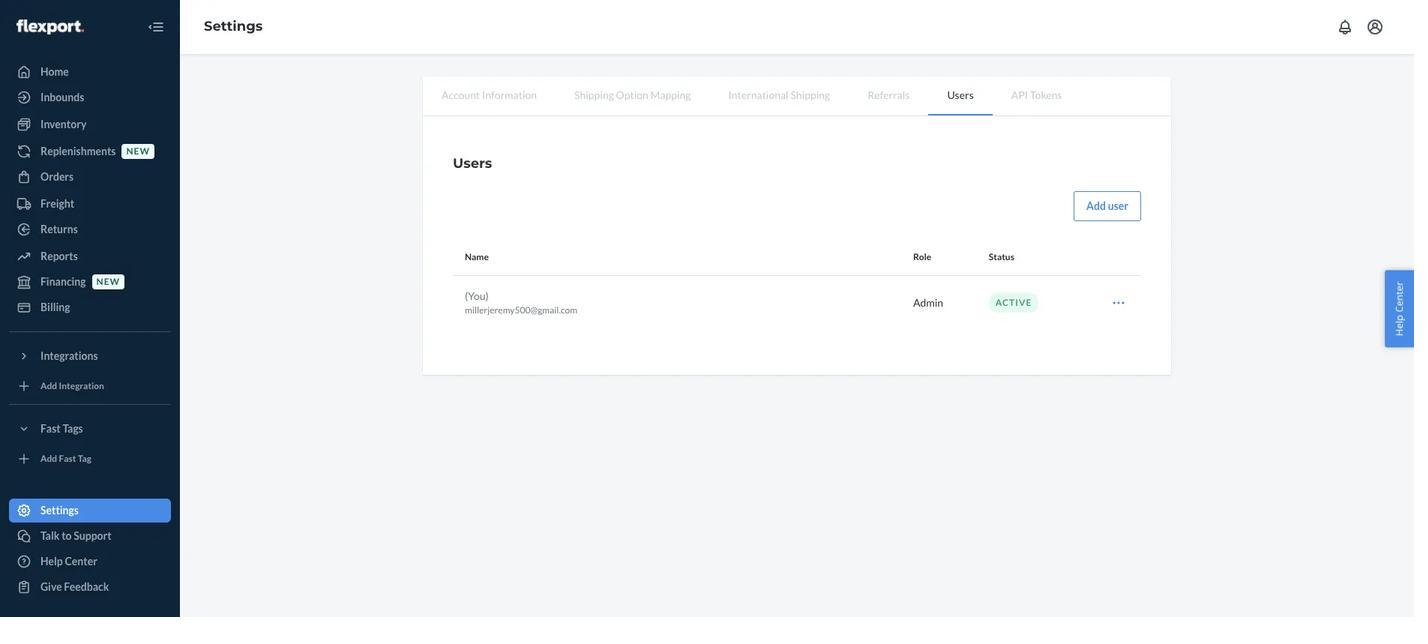 Task type: vqa. For each thing, say whether or not it's contained in the screenshot.
Listing to the bottom
no



Task type: describe. For each thing, give the bounding box(es) containing it.
referrals tab
[[849, 76, 929, 114]]

fast tags button
[[9, 417, 171, 441]]

inventory
[[40, 118, 87, 130]]

users tab
[[929, 76, 993, 115]]

add integration link
[[9, 374, 171, 398]]

option
[[616, 88, 649, 101]]

status
[[989, 251, 1015, 263]]

home link
[[9, 60, 171, 84]]

international shipping
[[728, 88, 830, 101]]

freight link
[[9, 192, 171, 216]]

reports
[[40, 250, 78, 262]]

billing link
[[9, 295, 171, 319]]

name
[[465, 251, 489, 263]]

open notifications image
[[1336, 18, 1354, 36]]

talk
[[40, 529, 60, 542]]

billing
[[40, 301, 70, 313]]

account
[[442, 88, 480, 101]]

feedback
[[64, 580, 109, 593]]

international
[[728, 88, 789, 101]]

add for add integration
[[40, 381, 57, 392]]

0 vertical spatial settings
[[204, 18, 263, 35]]

add integration
[[40, 381, 104, 392]]

add for add user
[[1087, 199, 1106, 212]]

help inside "link"
[[40, 555, 63, 568]]

center inside button
[[1393, 281, 1406, 312]]

replenishments
[[40, 145, 116, 157]]

orders
[[40, 170, 74, 183]]

millerjeremy500@gmail.com
[[465, 304, 577, 316]]

fast inside the add fast tag link
[[59, 453, 76, 464]]

inbounds
[[40, 91, 84, 103]]

shipping inside "tab"
[[574, 88, 614, 101]]

new for financing
[[96, 276, 120, 288]]

integration
[[59, 381, 104, 392]]

international shipping tab
[[710, 76, 849, 114]]

referrals
[[868, 88, 910, 101]]

account information
[[442, 88, 537, 101]]

0 vertical spatial settings link
[[204, 18, 263, 35]]

inbounds link
[[9, 85, 171, 109]]



Task type: locate. For each thing, give the bounding box(es) containing it.
role
[[913, 251, 932, 263]]

users left 'api'
[[947, 88, 974, 101]]

center
[[1393, 281, 1406, 312], [65, 555, 97, 568]]

1 vertical spatial help center
[[40, 555, 97, 568]]

information
[[482, 88, 537, 101]]

mapping
[[651, 88, 691, 101]]

user
[[1108, 199, 1129, 212]]

account information tab
[[423, 76, 556, 114]]

1 horizontal spatial users
[[947, 88, 974, 101]]

new up orders link
[[126, 146, 150, 157]]

help center
[[1393, 281, 1406, 336], [40, 555, 97, 568]]

fast tags
[[40, 422, 83, 435]]

1 horizontal spatial help center
[[1393, 281, 1406, 336]]

talk to support
[[40, 529, 111, 542]]

0 horizontal spatial users
[[453, 155, 492, 172]]

1 horizontal spatial new
[[126, 146, 150, 157]]

0 vertical spatial users
[[947, 88, 974, 101]]

settings
[[204, 18, 263, 35], [40, 504, 79, 517]]

0 horizontal spatial settings
[[40, 504, 79, 517]]

new
[[126, 146, 150, 157], [96, 276, 120, 288]]

to
[[62, 529, 72, 542]]

inventory link
[[9, 112, 171, 136]]

1 horizontal spatial shipping
[[791, 88, 830, 101]]

1 vertical spatial add
[[40, 381, 57, 392]]

shipping right international
[[791, 88, 830, 101]]

help center button
[[1385, 270, 1414, 347]]

add left user
[[1087, 199, 1106, 212]]

give feedback button
[[9, 575, 171, 599]]

add left integration
[[40, 381, 57, 392]]

add inside button
[[1087, 199, 1106, 212]]

0 horizontal spatial new
[[96, 276, 120, 288]]

add fast tag
[[40, 453, 91, 464]]

api tokens tab
[[993, 76, 1081, 114]]

shipping inside tab
[[791, 88, 830, 101]]

help inside button
[[1393, 315, 1406, 336]]

help
[[1393, 315, 1406, 336], [40, 555, 63, 568]]

fast inside fast tags dropdown button
[[40, 422, 61, 435]]

add down the fast tags
[[40, 453, 57, 464]]

tab list containing account information
[[423, 76, 1171, 116]]

1 horizontal spatial help
[[1393, 315, 1406, 336]]

users
[[947, 88, 974, 101], [453, 155, 492, 172]]

tags
[[63, 422, 83, 435]]

open user actions image
[[1111, 295, 1126, 310]]

shipping option mapping tab
[[556, 76, 710, 114]]

tab list
[[423, 76, 1171, 116]]

add
[[1087, 199, 1106, 212], [40, 381, 57, 392], [40, 453, 57, 464]]

1 vertical spatial settings link
[[9, 499, 171, 523]]

returns
[[40, 223, 78, 235]]

home
[[40, 65, 69, 78]]

0 vertical spatial add
[[1087, 199, 1106, 212]]

fast left tags
[[40, 422, 61, 435]]

2 shipping from the left
[[791, 88, 830, 101]]

1 vertical spatial center
[[65, 555, 97, 568]]

give feedback
[[40, 580, 109, 593]]

0 vertical spatial help
[[1393, 315, 1406, 336]]

add fast tag link
[[9, 447, 171, 471]]

flexport logo image
[[16, 19, 84, 34]]

users inside tab
[[947, 88, 974, 101]]

add for add fast tag
[[40, 453, 57, 464]]

1 vertical spatial fast
[[59, 453, 76, 464]]

1 vertical spatial users
[[453, 155, 492, 172]]

0 horizontal spatial settings link
[[9, 499, 171, 523]]

help center inside button
[[1393, 281, 1406, 336]]

api
[[1011, 88, 1028, 101]]

freight
[[40, 197, 74, 210]]

add user
[[1087, 199, 1129, 212]]

shipping
[[574, 88, 614, 101], [791, 88, 830, 101]]

0 horizontal spatial help center
[[40, 555, 97, 568]]

integrations button
[[9, 344, 171, 368]]

fast left tag
[[59, 453, 76, 464]]

api tokens
[[1011, 88, 1062, 101]]

0 vertical spatial help center
[[1393, 281, 1406, 336]]

1 vertical spatial help
[[40, 555, 63, 568]]

(you) millerjeremy500@gmail.com
[[465, 289, 577, 316]]

0 horizontal spatial center
[[65, 555, 97, 568]]

1 vertical spatial settings
[[40, 504, 79, 517]]

users down account
[[453, 155, 492, 172]]

1 vertical spatial new
[[96, 276, 120, 288]]

shipping left option at the top left of the page
[[574, 88, 614, 101]]

help center link
[[9, 550, 171, 574]]

active
[[996, 297, 1032, 308]]

0 horizontal spatial shipping
[[574, 88, 614, 101]]

new down reports link
[[96, 276, 120, 288]]

center inside "link"
[[65, 555, 97, 568]]

2 vertical spatial add
[[40, 453, 57, 464]]

new for replenishments
[[126, 146, 150, 157]]

give
[[40, 580, 62, 593]]

returns link
[[9, 217, 171, 241]]

admin
[[913, 296, 943, 309]]

0 vertical spatial new
[[126, 146, 150, 157]]

1 horizontal spatial settings
[[204, 18, 263, 35]]

add user button
[[1074, 191, 1141, 221]]

1 horizontal spatial settings link
[[204, 18, 263, 35]]

tokens
[[1030, 88, 1062, 101]]

0 vertical spatial center
[[1393, 281, 1406, 312]]

support
[[74, 529, 111, 542]]

(you)
[[465, 289, 489, 302]]

talk to support button
[[9, 524, 171, 548]]

help center inside "link"
[[40, 555, 97, 568]]

close navigation image
[[147, 18, 165, 36]]

settings link
[[204, 18, 263, 35], [9, 499, 171, 523]]

financing
[[40, 275, 86, 288]]

fast
[[40, 422, 61, 435], [59, 453, 76, 464]]

reports link
[[9, 244, 171, 268]]

open account menu image
[[1366, 18, 1384, 36]]

0 vertical spatial fast
[[40, 422, 61, 435]]

1 horizontal spatial center
[[1393, 281, 1406, 312]]

1 shipping from the left
[[574, 88, 614, 101]]

tag
[[78, 453, 91, 464]]

shipping option mapping
[[574, 88, 691, 101]]

0 horizontal spatial help
[[40, 555, 63, 568]]

orders link
[[9, 165, 171, 189]]

integrations
[[40, 349, 98, 362]]



